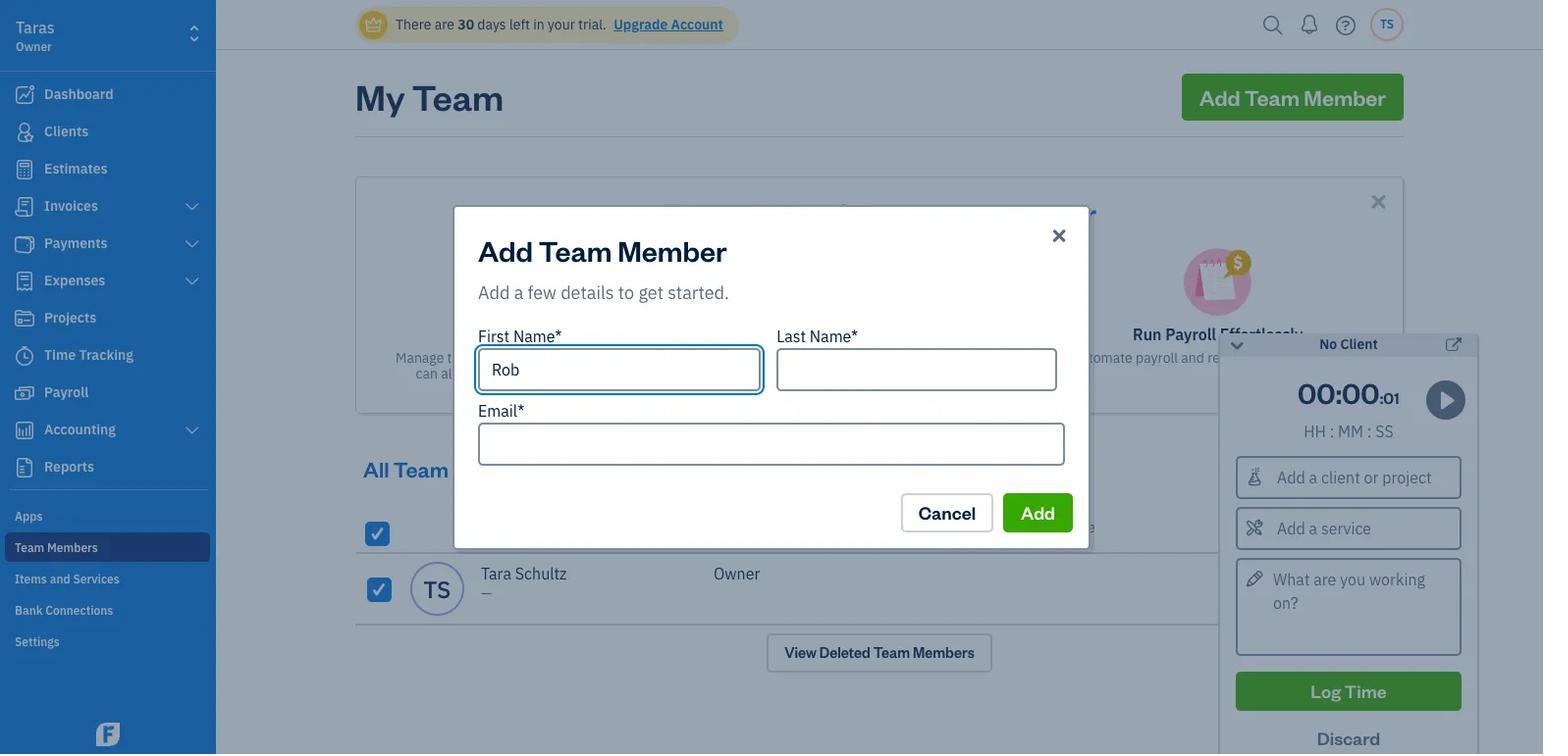 Task type: describe. For each thing, give the bounding box(es) containing it.
name* for last name*
[[810, 326, 858, 346]]

team inside dialog
[[539, 231, 612, 268]]

time
[[785, 349, 813, 367]]

my
[[355, 74, 405, 120]]

add team member inside button
[[1199, 83, 1386, 111]]

no
[[1320, 336, 1337, 353]]

close image inside add team member dialog
[[1049, 224, 1069, 248]]

ts
[[424, 574, 451, 605]]

What are you working on? text field
[[1236, 559, 1462, 657]]

team members image
[[15, 540, 210, 556]]

efficiently.
[[474, 381, 538, 399]]

collaboration
[[832, 194, 1010, 232]]

: inside 00 : 00 : 01
[[1380, 388, 1384, 408]]

ss
[[1376, 422, 1394, 442]]

add a team member image
[[507, 248, 576, 317]]

member inside button
[[1304, 83, 1386, 111]]

chevron large down image for chart icon on the left of the page
[[183, 423, 201, 439]]

assign
[[470, 365, 509, 383]]

status
[[1357, 519, 1396, 537]]

job title
[[529, 519, 583, 537]]

add button
[[1003, 493, 1073, 533]]

free.
[[633, 349, 661, 367]]

—
[[481, 585, 492, 603]]

details
[[561, 281, 614, 304]]

left
[[509, 16, 530, 33]]

Last Name* text field
[[777, 348, 1057, 391]]

First Name* text field
[[478, 348, 761, 391]]

1 00 from the left
[[1298, 374, 1336, 411]]

account
[[671, 16, 723, 33]]

expense image
[[13, 272, 36, 292]]

run payroll effortlessly automate payroll and reporting. explore payroll
[[1072, 325, 1364, 367]]

billable rate / cost rate
[[946, 519, 1095, 537]]

cost
[[1036, 519, 1064, 537]]

can inside team time tracking tracking time is easy, everyone that's invited can track time.
[[1007, 349, 1029, 367]]

last
[[777, 326, 806, 346]]

and
[[1181, 349, 1204, 367]]

more
[[635, 365, 667, 383]]

client
[[1341, 336, 1378, 353]]

project image
[[13, 309, 36, 329]]

roles
[[574, 381, 608, 399]]

can inside manage team member information for free. you can also assign roles to collaborate more efficiently.
[[416, 365, 438, 383]]

days
[[477, 16, 506, 33]]

a for few
[[514, 281, 524, 304]]

1 vertical spatial tracking
[[730, 349, 782, 367]]

collaborate
[[562, 365, 631, 383]]

view deleted team members
[[785, 644, 975, 663]]

automate
[[1072, 349, 1133, 367]]

no client
[[1320, 336, 1378, 353]]

name
[[481, 519, 518, 537]]

log time
[[1311, 680, 1387, 703]]

last name*
[[777, 326, 858, 346]]

go to help image
[[1330, 10, 1362, 40]]

that's
[[924, 349, 959, 367]]

hh
[[1304, 422, 1326, 442]]

1
[[676, 459, 685, 479]]

30
[[458, 16, 474, 33]]

team down 30
[[412, 74, 504, 120]]

manage
[[396, 349, 444, 367]]

upgrade
[[614, 16, 668, 33]]

name* for first name*
[[513, 326, 562, 346]]

for
[[612, 349, 629, 367]]

report image
[[13, 458, 36, 478]]

chart image
[[13, 421, 36, 441]]

/
[[1028, 519, 1033, 537]]

everyone
[[864, 349, 921, 367]]

track
[[811, 365, 842, 383]]

run
[[1133, 325, 1162, 345]]

check image
[[370, 580, 388, 600]]

teams
[[663, 194, 750, 232]]

easier
[[1015, 194, 1097, 232]]

tara
[[481, 564, 511, 584]]

resume timer image
[[1433, 389, 1461, 413]]

check image
[[368, 524, 387, 544]]

chevron large down image for payment image
[[183, 237, 201, 252]]

cancel
[[919, 501, 976, 524]]

: left ss
[[1367, 422, 1372, 442]]

all team members button
[[363, 454, 545, 485]]

owner inside the taras owner
[[16, 39, 52, 54]]

timer image
[[13, 347, 36, 366]]

: right hh
[[1330, 422, 1334, 442]]

add team member inside dialog
[[478, 231, 727, 268]]

run payroll effortlessly image
[[1184, 248, 1252, 317]]

taras
[[16, 18, 55, 37]]

selected
[[570, 456, 657, 483]]

client image
[[13, 123, 36, 142]]

2 00 from the left
[[1342, 374, 1380, 411]]

are
[[435, 16, 454, 33]]

effortlessly
[[1220, 325, 1303, 345]]

a for team
[[500, 325, 509, 345]]



Task type: vqa. For each thing, say whether or not it's contained in the screenshot.
the "Settings" link
no



Task type: locate. For each thing, give the bounding box(es) containing it.
to inside manage team member information for free. you can also assign roles to collaborate more efficiently.
[[546, 365, 558, 383]]

log time button
[[1236, 672, 1462, 712]]

all
[[363, 456, 389, 483]]

member down go to help icon
[[1304, 83, 1386, 111]]

3 chevron large down image from the top
[[183, 274, 201, 290]]

team up details on the left of the page
[[539, 231, 612, 268]]

time inside team time tracking tracking time is easy, everyone that's invited can track time.
[[850, 325, 886, 345]]

0 horizontal spatial members
[[453, 456, 545, 483]]

1 horizontal spatial payroll
[[1322, 349, 1364, 367]]

information
[[538, 349, 609, 367]]

schultz
[[515, 564, 567, 584]]

1 horizontal spatial members
[[913, 644, 975, 663]]

0 horizontal spatial to
[[546, 365, 558, 383]]

tara schultz —
[[481, 564, 567, 603]]

view for view roles
[[541, 381, 571, 399]]

payroll
[[1136, 349, 1178, 367]]

my team
[[355, 74, 504, 120]]

all team members
[[363, 456, 545, 483]]

1 horizontal spatial view
[[785, 644, 817, 663]]

0 horizontal spatial payroll
[[1166, 325, 1216, 345]]

00 up hh
[[1298, 374, 1336, 411]]

tracking down last
[[730, 349, 782, 367]]

add
[[1199, 83, 1241, 111], [478, 231, 533, 268], [478, 281, 510, 304], [467, 325, 496, 345], [1021, 501, 1055, 524]]

4 chevron large down image from the top
[[183, 423, 201, 439]]

1 vertical spatial a
[[500, 325, 509, 345]]

roles
[[512, 365, 543, 383]]

money image
[[13, 384, 36, 403]]

0 vertical spatial a
[[514, 281, 524, 304]]

view deleted team members link
[[767, 634, 992, 673]]

0 horizontal spatial view
[[541, 381, 571, 399]]

discard
[[1317, 727, 1380, 750]]

hh : mm : ss
[[1304, 422, 1394, 442]]

few
[[528, 281, 557, 304]]

member
[[1304, 83, 1386, 111], [618, 231, 727, 268], [556, 325, 616, 345]]

view
[[541, 381, 571, 399], [785, 644, 817, 663]]

0 horizontal spatial member
[[556, 325, 616, 345]]

time for team
[[850, 325, 886, 345]]

member
[[482, 349, 534, 367]]

add team member down the search image
[[1199, 83, 1386, 111]]

view inside view deleted team members link
[[785, 644, 817, 663]]

apps image
[[15, 509, 210, 524]]

role
[[714, 519, 741, 537]]

0 vertical spatial owner
[[16, 39, 52, 54]]

members inside button
[[453, 456, 545, 483]]

0 vertical spatial members
[[453, 456, 545, 483]]

team up is at the top right of the page
[[807, 325, 847, 345]]

00
[[1298, 374, 1336, 411], [1342, 374, 1380, 411]]

1 vertical spatial close image
[[1049, 224, 1069, 248]]

member up information on the left top of page
[[556, 325, 616, 345]]

upgrade account link
[[610, 16, 723, 33]]

members
[[453, 456, 545, 483], [913, 644, 975, 663]]

owner down role
[[714, 564, 760, 584]]

1 vertical spatial view
[[785, 644, 817, 663]]

discard button
[[1236, 720, 1462, 755]]

1 vertical spatial payroll
[[1322, 349, 1364, 367]]

rate left /
[[996, 519, 1024, 537]]

to
[[618, 281, 634, 304], [546, 365, 558, 383]]

make
[[756, 194, 827, 232]]

estimate image
[[13, 160, 36, 180]]

view roles
[[541, 381, 608, 399]]

2 rate from the left
[[1067, 519, 1095, 537]]

chevron large down image for invoice image
[[183, 199, 201, 215]]

0 horizontal spatial name*
[[513, 326, 562, 346]]

member inside dialog
[[618, 231, 727, 268]]

view for view deleted team members
[[785, 644, 817, 663]]

: up ss
[[1380, 388, 1384, 408]]

1 chevron large down image from the top
[[183, 199, 201, 215]]

add team member dialog
[[0, 181, 1543, 574]]

team time tracking tracking time is easy, everyone that's invited can track time.
[[730, 325, 1029, 383]]

job
[[529, 519, 552, 537]]

view left roles
[[541, 381, 571, 399]]

2 vertical spatial member
[[556, 325, 616, 345]]

add a team member
[[467, 325, 616, 345]]

invited
[[962, 349, 1004, 367]]

time up the easy,
[[850, 325, 886, 345]]

team right all
[[393, 456, 449, 483]]

0 vertical spatial close image
[[1368, 190, 1390, 213]]

billable
[[946, 519, 993, 537]]

payroll up and
[[1166, 325, 1216, 345]]

1 vertical spatial to
[[546, 365, 558, 383]]

cancel button
[[901, 493, 994, 533]]

team right "deleted"
[[873, 644, 910, 663]]

freshbooks image
[[92, 724, 124, 747]]

team
[[447, 349, 479, 367]]

add team member button
[[1182, 74, 1404, 121]]

can right 'invited'
[[1007, 349, 1029, 367]]

0 vertical spatial time
[[850, 325, 886, 345]]

1 vertical spatial add team member
[[478, 231, 727, 268]]

chevron large down image for expense image
[[183, 274, 201, 290]]

1 horizontal spatial add team member
[[1199, 83, 1386, 111]]

1 horizontal spatial owner
[[714, 564, 760, 584]]

trial.
[[578, 16, 607, 33]]

1 horizontal spatial rate
[[1067, 519, 1095, 537]]

: up hh : mm : ss
[[1336, 374, 1342, 411]]

reporting.
[[1208, 349, 1268, 367]]

2 name* from the left
[[810, 326, 858, 346]]

explore
[[1271, 349, 1318, 367]]

1 horizontal spatial can
[[1007, 349, 1029, 367]]

team inside team time tracking tracking time is easy, everyone that's invited can track time.
[[807, 325, 847, 345]]

add team member up add a few details to get started.
[[478, 231, 727, 268]]

bank connections image
[[15, 603, 210, 618]]

your
[[548, 16, 575, 33]]

to inside add team member dialog
[[618, 281, 634, 304]]

1 rate from the left
[[996, 519, 1024, 537]]

add team member
[[1199, 83, 1386, 111], [478, 231, 727, 268]]

0 vertical spatial member
[[1304, 83, 1386, 111]]

Email* email field
[[478, 423, 1065, 466]]

0 horizontal spatial owner
[[16, 39, 52, 54]]

there
[[396, 16, 431, 33]]

time for log
[[1345, 680, 1387, 703]]

0 horizontal spatial rate
[[996, 519, 1024, 537]]

2 horizontal spatial member
[[1304, 83, 1386, 111]]

close image
[[1368, 190, 1390, 213], [1049, 224, 1069, 248]]

invoice image
[[13, 197, 36, 217]]

items and services image
[[15, 571, 210, 587]]

to right roles
[[546, 365, 558, 383]]

rate right cost
[[1067, 519, 1095, 537]]

1 name* from the left
[[513, 326, 562, 346]]

is
[[817, 349, 827, 367]]

first
[[478, 326, 510, 346]]

name* up member
[[513, 326, 562, 346]]

0 vertical spatial tracking
[[890, 325, 952, 345]]

there are 30 days left in your trial. upgrade account
[[396, 16, 723, 33]]

member up get
[[618, 231, 727, 268]]

owner
[[16, 39, 52, 54], [714, 564, 760, 584]]

00 left 01
[[1342, 374, 1380, 411]]

deleted
[[819, 644, 871, 663]]

0 horizontal spatial a
[[500, 325, 509, 345]]

you
[[664, 349, 687, 367]]

add a few details to get started.
[[478, 281, 729, 304]]

log
[[1311, 680, 1341, 703]]

1 horizontal spatial time
[[1345, 680, 1387, 703]]

0 horizontal spatial 00
[[1298, 374, 1336, 411]]

0 horizontal spatial close image
[[1049, 224, 1069, 248]]

easy,
[[830, 349, 861, 367]]

time right log
[[1345, 680, 1387, 703]]

name* up the easy,
[[810, 326, 858, 346]]

1 horizontal spatial member
[[618, 231, 727, 268]]

started.
[[668, 281, 729, 304]]

tracking
[[890, 325, 952, 345], [730, 349, 782, 367]]

1 horizontal spatial name*
[[810, 326, 858, 346]]

0 vertical spatial view
[[541, 381, 571, 399]]

1 vertical spatial member
[[618, 231, 727, 268]]

payment image
[[13, 235, 36, 254]]

0 vertical spatial to
[[618, 281, 634, 304]]

0 horizontal spatial tracking
[[730, 349, 782, 367]]

0 vertical spatial payroll
[[1166, 325, 1216, 345]]

taras owner
[[16, 18, 55, 54]]

name*
[[513, 326, 562, 346], [810, 326, 858, 346]]

crown image
[[363, 14, 384, 35]]

open in new window image
[[1446, 334, 1462, 357]]

email*
[[478, 401, 525, 421]]

search image
[[1258, 10, 1289, 40]]

team down the search image
[[1245, 83, 1300, 111]]

to left get
[[618, 281, 634, 304]]

team up member
[[512, 325, 552, 345]]

1 horizontal spatial to
[[618, 281, 634, 304]]

tracking up that's
[[890, 325, 952, 345]]

0 horizontal spatial time
[[850, 325, 886, 345]]

first name*
[[478, 326, 562, 346]]

owner down the taras
[[16, 39, 52, 54]]

0 vertical spatial add team member
[[1199, 83, 1386, 111]]

title
[[555, 519, 583, 537]]

can left also
[[416, 365, 438, 383]]

1 vertical spatial time
[[1345, 680, 1387, 703]]

settings image
[[15, 634, 210, 650]]

1 horizontal spatial 00
[[1342, 374, 1380, 411]]

get
[[638, 281, 664, 304]]

1 vertical spatial members
[[913, 644, 975, 663]]

also
[[441, 365, 466, 383]]

teams make collaboration easier
[[663, 194, 1097, 232]]

rate
[[996, 519, 1024, 537], [1067, 519, 1095, 537]]

manage team member information for free. you can also assign roles to collaborate more efficiently.
[[396, 349, 687, 399]]

main element
[[0, 0, 265, 755]]

view left "deleted"
[[785, 644, 817, 663]]

01
[[1384, 388, 1400, 408]]

dashboard image
[[13, 85, 36, 105]]

payroll up 00 : 00 : 01
[[1322, 349, 1364, 367]]

1 horizontal spatial tracking
[[890, 325, 952, 345]]

1 horizontal spatial close image
[[1368, 190, 1390, 213]]

0 horizontal spatial add team member
[[478, 231, 727, 268]]

time.
[[845, 365, 876, 383]]

a up member
[[500, 325, 509, 345]]

chevron large down image
[[183, 199, 201, 215], [183, 237, 201, 252], [183, 274, 201, 290], [183, 423, 201, 439]]

00 : 00 : 01
[[1298, 374, 1400, 411]]

2 chevron large down image from the top
[[183, 237, 201, 252]]

a inside dialog
[[514, 281, 524, 304]]

0 horizontal spatial can
[[416, 365, 438, 383]]

1 vertical spatial owner
[[714, 564, 760, 584]]

mm
[[1338, 422, 1364, 442]]

in
[[533, 16, 545, 33]]

a left few
[[514, 281, 524, 304]]

time inside log time button
[[1345, 680, 1387, 703]]

1 horizontal spatial a
[[514, 281, 524, 304]]



